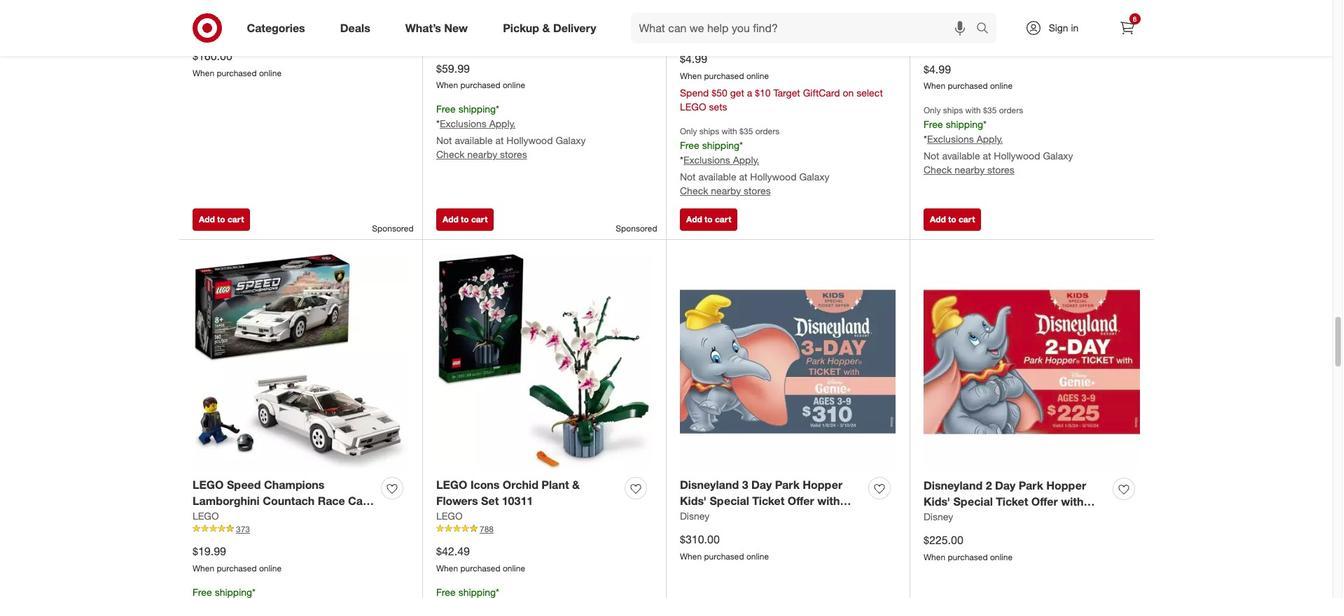 Task type: locate. For each thing, give the bounding box(es) containing it.
apply. down a
[[733, 154, 759, 166]]

stores for spend $50 get a $10 target giftcard on select lego sets
[[744, 185, 771, 196]]

2 horizontal spatial park
[[1019, 479, 1043, 493]]

special up $160
[[222, 11, 262, 25]]

1 vertical spatial orders
[[755, 126, 780, 136]]

0 horizontal spatial hopper
[[803, 478, 842, 492]]

0 horizontal spatial orders
[[755, 126, 780, 136]]

0 horizontal spatial (ages
[[261, 27, 291, 41]]

3 add to cart button from the left
[[680, 209, 738, 231]]

1 horizontal spatial 2
[[986, 479, 992, 493]]

park inside disneyland 3 day park hopper kids' special ticket offer with genie+ $310 (ages 3-9)
[[775, 478, 800, 492]]

exclusions down $59.99 when purchased online
[[440, 118, 487, 130]]

online inside $225.00 when purchased online
[[990, 552, 1013, 563]]

add to cart for $4.99
[[930, 214, 975, 225]]

0 horizontal spatial disney
[[193, 27, 222, 39]]

nearby inside free shipping * * exclusions apply. not available at hollywood galaxy check nearby stores
[[467, 149, 497, 160]]

disneyland up '$225'
[[924, 479, 983, 493]]

shipping down $19.99 when purchased online
[[215, 586, 252, 598]]

day
[[264, 0, 284, 9], [346, 0, 366, 9], [751, 478, 772, 492], [995, 479, 1016, 493]]

available inside free shipping * * exclusions apply. not available at hollywood galaxy check nearby stores
[[455, 135, 493, 146]]

2 horizontal spatial not
[[924, 150, 939, 162]]

$4.99
[[680, 52, 707, 66], [924, 62, 951, 76]]

0 vertical spatial at
[[495, 135, 504, 146]]

exclusions apply. button
[[440, 117, 516, 131], [927, 133, 1003, 147], [683, 153, 759, 167]]

set inside lego icons orchid plant & flowers set 10311
[[481, 494, 499, 508]]

not
[[436, 135, 452, 146], [924, 150, 939, 162], [680, 171, 696, 182]]

& up the 788 link
[[572, 478, 580, 492]]

ships down sets
[[699, 126, 719, 136]]

2 cart from the left
[[471, 214, 488, 225]]

disney up $310.00
[[680, 510, 710, 522]]

lego speed champions lamborghini countach race car set 76908
[[193, 478, 367, 524]]

2 horizontal spatial stores
[[987, 164, 1014, 176]]

purchased for lego super mario piranha plant building set 71426
[[460, 80, 500, 91]]

online down 83 link
[[990, 81, 1013, 91]]

available
[[455, 135, 493, 146], [942, 150, 980, 162], [698, 171, 736, 182]]

only for when purchased online
[[924, 105, 941, 116]]

4 add to cart from the left
[[930, 214, 975, 225]]

disney
[[193, 27, 222, 39], [680, 510, 710, 522], [924, 511, 953, 523]]

1 horizontal spatial kids'
[[680, 494, 707, 508]]

genie+ inside disneyland 3 day park hopper kids' special ticket offer with genie+ $310 (ages 3-9)
[[680, 510, 718, 524]]

1 horizontal spatial hopper
[[1046, 479, 1086, 493]]

online down the 373 link
[[259, 563, 282, 574]]

free shipping *
[[193, 586, 256, 598], [436, 586, 499, 598]]

special inside disneyland 2 day park hopper kids' special ticket offer with genie+ $225 (ages 3-9)
[[953, 495, 993, 509]]

available for spend $50 get a $10 target giftcard on select lego sets
[[698, 171, 736, 182]]

when down $310.00
[[680, 551, 702, 562]]

2 inside disneyland 2 day 1 park per day kids' special ticket offer with genie+ $160 (ages 3-9)
[[255, 0, 261, 9]]

kids' for disneyland 2 day park hopper kids' special ticket offer with genie+ $225 (ages 3-9)
[[924, 495, 950, 509]]

set right toy
[[1086, 12, 1104, 26]]

online inside $4.99 when purchased online spend $50 get a $10 target giftcard on select lego sets
[[746, 71, 769, 81]]

day inside disneyland 3 day park hopper kids' special ticket offer with genie+ $310 (ages 3-9)
[[751, 478, 772, 492]]

offer
[[300, 11, 327, 25], [788, 494, 814, 508], [1031, 495, 1058, 509]]

lego down flowers
[[436, 510, 463, 522]]

1 horizontal spatial genie+
[[680, 510, 718, 524]]

countach
[[263, 494, 315, 508]]

1 vertical spatial $35
[[740, 126, 753, 136]]

lego link up the spend
[[680, 17, 706, 31]]

purchased down $59.99
[[460, 80, 500, 91]]

76908
[[213, 510, 244, 524]]

disneyland inside disneyland 2 day park hopper kids' special ticket offer with genie+ $225 (ages 3-9)
[[924, 479, 983, 493]]

1 add to cart button from the left
[[193, 209, 250, 231]]

online
[[259, 68, 282, 79], [746, 71, 769, 81], [503, 80, 525, 91], [990, 81, 1013, 91], [746, 551, 769, 562], [990, 552, 1013, 563], [259, 563, 282, 574], [503, 563, 525, 574]]

ships for spend $50 get a $10 target giftcard on select lego sets
[[699, 126, 719, 136]]

sponsored
[[372, 223, 413, 234], [616, 223, 657, 234]]

1 horizontal spatial galaxy
[[799, 171, 829, 182]]

2 vertical spatial galaxy
[[799, 171, 829, 182]]

1 horizontal spatial apply.
[[733, 154, 759, 166]]

when for lego super mario piranha plant building set 71426
[[436, 80, 458, 91]]

shipping down sets
[[702, 139, 739, 151]]

purchased for disneyland 3 day park hopper kids' special ticket offer with genie+ $310 (ages 3-9)
[[704, 551, 744, 562]]

0 horizontal spatial &
[[542, 21, 550, 35]]

0 horizontal spatial $4.99
[[680, 52, 707, 66]]

add
[[199, 214, 215, 225], [443, 214, 458, 225], [686, 214, 702, 225], [930, 214, 946, 225]]

at inside free shipping * * exclusions apply. not available at hollywood galaxy check nearby stores
[[495, 135, 504, 146]]

building inside lego star wars x-wing starfighter 30654 building toy set
[[1018, 12, 1062, 26]]

2 horizontal spatial disney
[[924, 511, 953, 523]]

4 cart from the left
[[959, 214, 975, 225]]

genie+ inside disneyland 2 day park hopper kids' special ticket offer with genie+ $225 (ages 3-9)
[[924, 511, 961, 525]]

2 vertical spatial exclusions
[[683, 154, 730, 166]]

purchased up '$50'
[[704, 71, 744, 81]]

146 link
[[680, 31, 896, 43]]

1 horizontal spatial offer
[[788, 494, 814, 508]]

3 to from the left
[[704, 214, 713, 225]]

kids' up $310.00
[[680, 494, 707, 508]]

nearby for when purchased online
[[955, 164, 985, 176]]

when inside $225.00 when purchased online
[[924, 552, 945, 563]]

$59.99 when purchased online
[[436, 61, 525, 91]]

purchased inside $225.00 when purchased online
[[948, 552, 988, 563]]

online for lego speed champions lamborghini countach race car set 76908
[[259, 563, 282, 574]]

0 vertical spatial only
[[924, 105, 941, 116]]

purchased down $160.00
[[217, 68, 257, 79]]

0 vertical spatial not
[[436, 135, 452, 146]]

lego link down flowers
[[436, 510, 463, 524]]

apply. down $59.99 when purchased online
[[489, 118, 516, 130]]

$4.99 up the spend
[[680, 52, 707, 66]]

ships down $4.99 when purchased online
[[943, 105, 963, 116]]

spend
[[680, 87, 709, 98]]

1 horizontal spatial special
[[710, 494, 749, 508]]

0 horizontal spatial building
[[436, 11, 480, 25]]

(ages right $160
[[261, 27, 291, 41]]

1 vertical spatial exclusions
[[927, 133, 974, 145]]

0 horizontal spatial at
[[495, 135, 504, 146]]

9) inside disneyland 2 day 1 park per day kids' special ticket offer with genie+ $160 (ages 3-9)
[[305, 27, 315, 41]]

lego inside lego icons orchid plant & flowers set 10311
[[436, 478, 467, 492]]

2 inside disneyland 2 day park hopper kids' special ticket offer with genie+ $225 (ages 3-9)
[[986, 479, 992, 493]]

add to cart for $160.00
[[199, 214, 244, 225]]

a
[[747, 87, 752, 98]]

disneyland 2 day park hopper kids' special ticket offer with genie+ $225 (ages 3-9)
[[924, 479, 1086, 525]]

$35 for when purchased online
[[983, 105, 997, 116]]

online inside $310.00 when purchased online
[[746, 551, 769, 562]]

0 horizontal spatial $35
[[740, 126, 753, 136]]

1 vertical spatial exclusions apply. button
[[927, 133, 1003, 147]]

only ships with $35 orders free shipping * * exclusions apply. not available at hollywood galaxy check nearby stores
[[924, 105, 1073, 176], [680, 126, 829, 196]]

1 vertical spatial &
[[572, 478, 580, 492]]

3- inside disneyland 2 day 1 park per day kids' special ticket offer with genie+ $160 (ages 3-9)
[[294, 27, 305, 41]]

purchased for lego star wars x-wing starfighter 30654 building toy set
[[948, 81, 988, 91]]

special up '$225'
[[953, 495, 993, 509]]

at for when purchased online
[[983, 150, 991, 162]]

set inside lego star wars x-wing starfighter 30654 building toy set
[[1086, 12, 1104, 26]]

check for spend $50 get a $10 target giftcard on select lego sets
[[680, 185, 708, 196]]

0 vertical spatial hollywood
[[507, 135, 553, 146]]

only down $4.99 when purchased online
[[924, 105, 941, 116]]

nearby for spend $50 get a $10 target giftcard on select lego sets
[[711, 185, 741, 196]]

2 horizontal spatial apply.
[[977, 133, 1003, 145]]

orders for spend $50 get a $10 target giftcard on select lego sets
[[755, 126, 780, 136]]

2 add to cart button from the left
[[436, 209, 494, 231]]

online for disneyland 3 day park hopper kids' special ticket offer with genie+ $310 (ages 3-9)
[[746, 551, 769, 562]]

2 up '$225'
[[986, 479, 992, 493]]

1 vertical spatial available
[[942, 150, 980, 162]]

free
[[436, 103, 456, 115], [924, 119, 943, 131], [680, 139, 699, 151], [193, 586, 212, 598], [436, 586, 456, 598]]

2 horizontal spatial at
[[983, 150, 991, 162]]

shipping down $59.99 when purchased online
[[458, 103, 496, 115]]

hollywood for spend $50 get a $10 target giftcard on select lego sets
[[750, 171, 797, 182]]

when inside $310.00 when purchased online
[[680, 551, 702, 562]]

9) inside disneyland 3 day park hopper kids' special ticket offer with genie+ $310 (ages 3-9)
[[792, 510, 802, 524]]

apply. for when purchased online
[[977, 133, 1003, 145]]

lego
[[436, 0, 467, 9], [924, 0, 955, 10], [680, 17, 706, 29], [436, 27, 463, 39], [680, 101, 706, 112], [193, 478, 224, 492], [436, 478, 467, 492], [193, 510, 219, 522], [436, 510, 463, 522]]

0 horizontal spatial disney link
[[193, 26, 222, 40]]

1 vertical spatial check
[[924, 164, 952, 176]]

2 add to cart from the left
[[443, 214, 488, 225]]

2 horizontal spatial check nearby stores button
[[924, 163, 1014, 177]]

1 horizontal spatial disney link
[[680, 510, 710, 524]]

purchased down 83 at the top of page
[[948, 81, 988, 91]]

kids' for disneyland 3 day park hopper kids' special ticket offer with genie+ $310 (ages 3-9)
[[680, 494, 707, 508]]

1 horizontal spatial only ships with $35 orders free shipping * * exclusions apply. not available at hollywood galaxy check nearby stores
[[924, 105, 1073, 176]]

0 horizontal spatial only ships with $35 orders free shipping * * exclusions apply. not available at hollywood galaxy check nearby stores
[[680, 126, 829, 196]]

(ages right '$225'
[[992, 511, 1022, 525]]

when inside $19.99 when purchased online
[[193, 563, 214, 574]]

orders down $4.99 when purchased online
[[999, 105, 1023, 116]]

add to cart button for $4.99
[[924, 209, 981, 231]]

0 vertical spatial orders
[[999, 105, 1023, 116]]

to for $4.99
[[948, 214, 956, 225]]

3- inside disneyland 2 day park hopper kids' special ticket offer with genie+ $225 (ages 3-9)
[[1025, 511, 1036, 525]]

2 up the categories
[[255, 0, 261, 9]]

shipping inside free shipping * * exclusions apply. not available at hollywood galaxy check nearby stores
[[458, 103, 496, 115]]

lego inside lego star wars x-wing starfighter 30654 building toy set
[[924, 0, 955, 10]]

hollywood
[[507, 135, 553, 146], [994, 150, 1040, 162], [750, 171, 797, 182]]

exclusions
[[440, 118, 487, 130], [927, 133, 974, 145], [683, 154, 730, 166]]

1 horizontal spatial 9)
[[792, 510, 802, 524]]

1 horizontal spatial free shipping *
[[436, 586, 499, 598]]

1 horizontal spatial sponsored
[[616, 223, 657, 234]]

lego up lamborghini
[[193, 478, 224, 492]]

only
[[924, 105, 941, 116], [680, 126, 697, 136]]

0 horizontal spatial genie+
[[193, 27, 230, 41]]

when inside "$160.00 when purchased online"
[[193, 68, 214, 79]]

1 horizontal spatial &
[[572, 478, 580, 492]]

2 vertical spatial hollywood
[[750, 171, 797, 182]]

disney for disneyland 2 day 1 park per day kids' special ticket offer with genie+ $160 (ages 3-9)
[[193, 27, 222, 39]]

0 horizontal spatial nearby
[[467, 149, 497, 160]]

exclusions apply. button down $59.99 when purchased online
[[440, 117, 516, 131]]

2 horizontal spatial exclusions
[[927, 133, 974, 145]]

(ages right $310
[[748, 510, 779, 524]]

disney for disneyland 3 day park hopper kids' special ticket offer with genie+ $310 (ages 3-9)
[[680, 510, 710, 522]]

0 horizontal spatial available
[[455, 135, 493, 146]]

stores
[[500, 149, 527, 160], [987, 164, 1014, 176], [744, 185, 771, 196]]

free down $42.49
[[436, 586, 456, 598]]

purchased down $19.99
[[217, 563, 257, 574]]

0 vertical spatial exclusions
[[440, 118, 487, 130]]

1 horizontal spatial exclusions
[[683, 154, 730, 166]]

1 horizontal spatial nearby
[[711, 185, 741, 196]]

$4.99 inside $4.99 when purchased online spend $50 get a $10 target giftcard on select lego sets
[[680, 52, 707, 66]]

0 vertical spatial apply.
[[489, 118, 516, 130]]

when down $160.00
[[193, 68, 214, 79]]

new
[[444, 21, 468, 35]]

when inside $42.49 when purchased online
[[436, 563, 458, 574]]

2 add from the left
[[443, 214, 458, 225]]

when for lego speed champions lamborghini countach race car set 76908
[[193, 563, 214, 574]]

0 horizontal spatial only
[[680, 126, 697, 136]]

purchased down $225.00
[[948, 552, 988, 563]]

galaxy inside free shipping * * exclusions apply. not available at hollywood galaxy check nearby stores
[[556, 135, 586, 146]]

disney up $225.00
[[924, 511, 953, 523]]

$310
[[721, 510, 745, 524]]

$35 down $4.99 when purchased online
[[983, 105, 997, 116]]

0 horizontal spatial exclusions
[[440, 118, 487, 130]]

cart
[[228, 214, 244, 225], [471, 214, 488, 225], [715, 214, 731, 225], [959, 214, 975, 225]]

check
[[436, 149, 465, 160], [924, 164, 952, 176], [680, 185, 708, 196]]

offer inside disneyland 2 day park hopper kids' special ticket offer with genie+ $225 (ages 3-9)
[[1031, 495, 1058, 509]]

free down the spend
[[680, 139, 699, 151]]

disney up $160.00
[[193, 27, 222, 39]]

0 vertical spatial exclusions apply. button
[[440, 117, 516, 131]]

plant up delivery on the left of the page
[[583, 0, 611, 9]]

1 vertical spatial at
[[983, 150, 991, 162]]

2 horizontal spatial 9)
[[1036, 511, 1046, 525]]

galaxy
[[556, 135, 586, 146], [1043, 150, 1073, 162], [799, 171, 829, 182]]

online inside $42.49 when purchased online
[[503, 563, 525, 574]]

disneyland inside disneyland 2 day 1 park per day kids' special ticket offer with genie+ $160 (ages 3-9)
[[193, 0, 252, 9]]

free down $59.99
[[436, 103, 456, 115]]

ticket inside disneyland 3 day park hopper kids' special ticket offer with genie+ $310 (ages 3-9)
[[752, 494, 784, 508]]

when down $59.99
[[436, 80, 458, 91]]

2
[[255, 0, 261, 9], [986, 479, 992, 493]]

hopper
[[803, 478, 842, 492], [1046, 479, 1086, 493]]

when inside $59.99 when purchased online
[[436, 80, 458, 91]]

orders
[[999, 105, 1023, 116], [755, 126, 780, 136]]

online down disneyland 2 day park hopper kids' special ticket offer with genie+ $225 (ages 3-9)
[[990, 552, 1013, 563]]

on
[[843, 87, 854, 98]]

genie+ for disneyland 2 day park hopper kids' special ticket offer with genie+ $225 (ages 3-9)
[[924, 511, 961, 525]]

free shipping * down $19.99 when purchased online
[[193, 586, 256, 598]]

0 horizontal spatial ticket
[[265, 11, 297, 25]]

2 horizontal spatial exclusions apply. button
[[927, 133, 1003, 147]]

$4.99 for when purchased online
[[924, 62, 951, 76]]

2 sponsored from the left
[[616, 223, 657, 234]]

0 horizontal spatial disneyland
[[193, 0, 252, 9]]

lego icons orchid plant & flowers set 10311 image
[[436, 254, 652, 470], [436, 254, 652, 470]]

plant
[[583, 0, 611, 9], [542, 478, 569, 492]]

disney link up $310.00
[[680, 510, 710, 524]]

lego star wars x-wing starfighter 30654 building toy set
[[924, 0, 1104, 26]]

$225
[[964, 511, 988, 525]]

(ages inside disneyland 3 day park hopper kids' special ticket offer with genie+ $310 (ages 3-9)
[[748, 510, 779, 524]]

2 vertical spatial available
[[698, 171, 736, 182]]

kids' inside disneyland 2 day park hopper kids' special ticket offer with genie+ $225 (ages 3-9)
[[924, 495, 950, 509]]

3- inside disneyland 3 day park hopper kids' special ticket offer with genie+ $310 (ages 3-9)
[[782, 510, 792, 524]]

online for lego icons orchid plant & flowers set 10311
[[503, 563, 525, 574]]

$4.99 inside $4.99 when purchased online
[[924, 62, 951, 76]]

when down $19.99
[[193, 563, 214, 574]]

building down wing
[[1018, 12, 1062, 26]]

check inside free shipping * * exclusions apply. not available at hollywood galaxy check nearby stores
[[436, 149, 465, 160]]

1 add to cart from the left
[[199, 214, 244, 225]]

purchased inside $4.99 when purchased online
[[948, 81, 988, 91]]

lego up starfighter
[[924, 0, 955, 10]]

$35 down a
[[740, 126, 753, 136]]

building down "super"
[[436, 11, 480, 25]]

0 vertical spatial $35
[[983, 105, 997, 116]]

purchased inside $59.99 when purchased online
[[460, 80, 500, 91]]

piranha
[[539, 0, 580, 9]]

add for $160.00
[[199, 214, 215, 225]]

0 horizontal spatial hollywood
[[507, 135, 553, 146]]

shipping down $42.49 when purchased online
[[458, 586, 496, 598]]

2 horizontal spatial offer
[[1031, 495, 1058, 509]]

0 horizontal spatial ships
[[699, 126, 719, 136]]

lego up flowers
[[436, 478, 467, 492]]

1 horizontal spatial only
[[924, 105, 941, 116]]

special for disneyland 3 day park hopper kids' special ticket offer with genie+ $310 (ages 3-9)
[[710, 494, 749, 508]]

1 horizontal spatial ships
[[943, 105, 963, 116]]

plant right orchid
[[542, 478, 569, 492]]

free shipping * down $42.49 when purchased online
[[436, 586, 499, 598]]

4 add to cart button from the left
[[924, 209, 981, 231]]

6 link
[[1112, 13, 1142, 43]]

day inside disneyland 2 day park hopper kids' special ticket offer with genie+ $225 (ages 3-9)
[[995, 479, 1016, 493]]

online inside "$160.00 when purchased online"
[[259, 68, 282, 79]]

lego link up $59.99
[[436, 26, 463, 40]]

set down icons
[[481, 494, 499, 508]]

4 add from the left
[[930, 214, 946, 225]]

3-
[[294, 27, 305, 41], [782, 510, 792, 524], [1025, 511, 1036, 525]]

lego link down lamborghini
[[193, 510, 219, 524]]

373 link
[[193, 524, 408, 536]]

0 horizontal spatial 9)
[[305, 27, 315, 41]]

add for $4.99
[[930, 214, 946, 225]]

2 horizontal spatial 3-
[[1025, 511, 1036, 525]]

purchased for disneyland 2 day park hopper kids' special ticket offer with genie+ $225 (ages 3-9)
[[948, 552, 988, 563]]

&
[[542, 21, 550, 35], [572, 478, 580, 492]]

2 horizontal spatial ticket
[[996, 495, 1028, 509]]

2 vertical spatial check
[[680, 185, 708, 196]]

disney link up $160.00
[[193, 26, 222, 40]]

online down disneyland 3 day park hopper kids' special ticket offer with genie+ $310 (ages 3-9)
[[746, 551, 769, 562]]

online up free shipping * * exclusions apply. not available at hollywood galaxy check nearby stores
[[503, 80, 525, 91]]

0 horizontal spatial 2
[[255, 0, 261, 9]]

select
[[857, 87, 883, 98]]

when for lego icons orchid plant & flowers set 10311
[[436, 563, 458, 574]]

disney link up $225.00
[[924, 510, 953, 524]]

1 horizontal spatial at
[[739, 171, 747, 182]]

2 horizontal spatial available
[[942, 150, 980, 162]]

when down $225.00
[[924, 552, 945, 563]]

1 horizontal spatial disney
[[680, 510, 710, 522]]

1 horizontal spatial disneyland
[[680, 478, 739, 492]]

purchased inside "$160.00 when purchased online"
[[217, 68, 257, 79]]

set left 76908
[[193, 510, 210, 524]]

lego link for $4.99
[[680, 17, 706, 31]]

special up $310
[[710, 494, 749, 508]]

apply. down $4.99 when purchased online
[[977, 133, 1003, 145]]

to
[[217, 214, 225, 225], [461, 214, 469, 225], [704, 214, 713, 225], [948, 214, 956, 225]]

0 vertical spatial check nearby stores button
[[436, 148, 527, 162]]

ticket up $310.00 when purchased online
[[752, 494, 784, 508]]

purchased inside $19.99 when purchased online
[[217, 563, 257, 574]]

disneyland 2 day 1 park per day kids' special ticket offer with genie+ $160 (ages 3-9) link
[[193, 0, 375, 41]]

disneyland inside disneyland 3 day park hopper kids' special ticket offer with genie+ $310 (ages 3-9)
[[680, 478, 739, 492]]

lego down the spend
[[680, 101, 706, 112]]

check nearby stores button for $59.99
[[436, 148, 527, 162]]

4 to from the left
[[948, 214, 956, 225]]

ticket for disneyland 3 day park hopper kids' special ticket offer with genie+ $310 (ages 3-9)
[[752, 494, 784, 508]]

exclusions apply. button for $59.99
[[440, 117, 516, 131]]

only ships with $35 orders free shipping * * exclusions apply. not available at hollywood galaxy check nearby stores for spend $50 get a $10 target giftcard on select lego sets
[[680, 126, 829, 196]]

galaxy for spend $50 get a $10 target giftcard on select lego sets
[[799, 171, 829, 182]]

9) inside disneyland 2 day park hopper kids' special ticket offer with genie+ $225 (ages 3-9)
[[1036, 511, 1046, 525]]

0 horizontal spatial not
[[436, 135, 452, 146]]

2 to from the left
[[461, 214, 469, 225]]

to for $59.99
[[461, 214, 469, 225]]

target
[[773, 87, 800, 98]]

set
[[483, 11, 500, 25], [1086, 12, 1104, 26], [481, 494, 499, 508], [193, 510, 210, 524]]

(ages for disneyland 2 day park hopper kids' special ticket offer with genie+ $225 (ages 3-9)
[[992, 511, 1022, 525]]

hopper for disneyland 2 day park hopper kids' special ticket offer with genie+ $225 (ages 3-9)
[[1046, 479, 1086, 493]]

0 horizontal spatial special
[[222, 11, 262, 25]]

with inside disneyland 2 day park hopper kids' special ticket offer with genie+ $225 (ages 3-9)
[[1061, 495, 1084, 509]]

1 add from the left
[[199, 214, 215, 225]]

9) for disneyland 2 day park hopper kids' special ticket offer with genie+ $225 (ages 3-9)
[[1036, 511, 1046, 525]]

lego link for $42.49
[[436, 510, 463, 524]]

lego speed champions lamborghini countach race car set 76908 image
[[193, 254, 408, 470], [193, 254, 408, 470]]

purchased inside $310.00 when purchased online
[[704, 551, 744, 562]]

ticket up $225.00 when purchased online
[[996, 495, 1028, 509]]

0 horizontal spatial 3-
[[294, 27, 305, 41]]

(ages inside disneyland 2 day park hopper kids' special ticket offer with genie+ $225 (ages 3-9)
[[992, 511, 1022, 525]]

1 sponsored from the left
[[372, 223, 413, 234]]

disneyland 2 day park hopper kids' special ticket offer with genie+ $225 (ages 3-9) image
[[924, 254, 1140, 470]]

$10
[[755, 87, 771, 98]]

2 vertical spatial exclusions apply. button
[[683, 153, 759, 167]]

in
[[1071, 22, 1079, 34]]

purchased for lego speed champions lamborghini countach race car set 76908
[[217, 563, 257, 574]]

exclusions down sets
[[683, 154, 730, 166]]

1 vertical spatial check nearby stores button
[[924, 163, 1014, 177]]

$35 for spend $50 get a $10 target giftcard on select lego sets
[[740, 126, 753, 136]]

online inside $19.99 when purchased online
[[259, 563, 282, 574]]

1 free shipping * from the left
[[193, 586, 256, 598]]

purchased inside $42.49 when purchased online
[[460, 563, 500, 574]]

set inside lego speed champions lamborghini countach race car set 76908
[[193, 510, 210, 524]]

lego up $59.99
[[436, 27, 463, 39]]

only for spend $50 get a $10 target giftcard on select lego sets
[[680, 126, 697, 136]]

1 cart from the left
[[228, 214, 244, 225]]

2 horizontal spatial disney link
[[924, 510, 953, 524]]

disneyland 3 day park hopper kids' special ticket offer with genie+ $310 (ages 3-9) image
[[680, 254, 896, 470]]

$160.00
[[193, 49, 232, 63]]

shipping
[[458, 103, 496, 115], [946, 119, 983, 131], [702, 139, 739, 151], [215, 586, 252, 598], [458, 586, 496, 598]]

0 vertical spatial check
[[436, 149, 465, 160]]

1 horizontal spatial $35
[[983, 105, 997, 116]]

special for disneyland 2 day park hopper kids' special ticket offer with genie+ $225 (ages 3-9)
[[953, 495, 993, 509]]

exclusions down $4.99 when purchased online
[[927, 133, 974, 145]]

pickup & delivery link
[[491, 13, 614, 43]]

0 vertical spatial stores
[[500, 149, 527, 160]]

ticket down '1'
[[265, 11, 297, 25]]

disneyland 2 day 1 park per day kids' special ticket offer with genie+ $160 (ages 3-9)
[[193, 0, 366, 41]]

0 horizontal spatial free shipping *
[[193, 586, 256, 598]]

flowers
[[436, 494, 478, 508]]

nearby
[[467, 149, 497, 160], [955, 164, 985, 176], [711, 185, 741, 196]]

special inside disneyland 3 day park hopper kids' special ticket offer with genie+ $310 (ages 3-9)
[[710, 494, 749, 508]]

set down "super"
[[483, 11, 500, 25]]

not for when purchased online
[[924, 150, 939, 162]]

day for disneyland 2 day 1 park per day kids' special ticket offer with genie+ $160 (ages 3-9)
[[264, 0, 284, 9]]

genie+ up $310.00
[[680, 510, 718, 524]]

with
[[330, 11, 353, 25], [965, 105, 981, 116], [722, 126, 737, 136], [817, 494, 840, 508], [1061, 495, 1084, 509]]

2 horizontal spatial check
[[924, 164, 952, 176]]

genie+ up $160.00
[[193, 27, 230, 41]]

purchased down $42.49
[[460, 563, 500, 574]]

add for $59.99
[[443, 214, 458, 225]]

kids' inside disneyland 3 day park hopper kids' special ticket offer with genie+ $310 (ages 3-9)
[[680, 494, 707, 508]]

$160
[[233, 27, 257, 41]]

when right the select
[[924, 81, 945, 91]]

3 add to cart from the left
[[686, 214, 731, 225]]

with inside disneyland 2 day 1 park per day kids' special ticket offer with genie+ $160 (ages 3-9)
[[330, 11, 353, 25]]

kids' up $160.00
[[193, 11, 219, 25]]

ships
[[943, 105, 963, 116], [699, 126, 719, 136]]

online up $10
[[746, 71, 769, 81]]

(ages inside disneyland 2 day 1 park per day kids' special ticket offer with genie+ $160 (ages 3-9)
[[261, 27, 291, 41]]

park inside disneyland 2 day park hopper kids' special ticket offer with genie+ $225 (ages 3-9)
[[1019, 479, 1043, 493]]

when
[[193, 68, 214, 79], [680, 71, 702, 81], [436, 80, 458, 91], [924, 81, 945, 91], [680, 551, 702, 562], [924, 552, 945, 563], [193, 563, 214, 574], [436, 563, 458, 574]]

1 to from the left
[[217, 214, 225, 225]]

0 horizontal spatial apply.
[[489, 118, 516, 130]]

at
[[495, 135, 504, 146], [983, 150, 991, 162], [739, 171, 747, 182]]

only down the spend
[[680, 126, 697, 136]]

when down $42.49
[[436, 563, 458, 574]]

2 horizontal spatial galaxy
[[1043, 150, 1073, 162]]

lego up new in the top left of the page
[[436, 0, 467, 9]]

788
[[480, 524, 494, 535]]

1 vertical spatial plant
[[542, 478, 569, 492]]

day for disneyland 3 day park hopper kids' special ticket offer with genie+ $310 (ages 3-9)
[[751, 478, 772, 492]]

genie+ up $225.00
[[924, 511, 961, 525]]

1 horizontal spatial hollywood
[[750, 171, 797, 182]]

lego link
[[680, 17, 706, 31], [436, 26, 463, 40], [193, 510, 219, 524], [436, 510, 463, 524]]

kids' up $225.00
[[924, 495, 950, 509]]

exclusions apply. button down $4.99 when purchased online
[[927, 133, 1003, 147]]

offer inside disneyland 3 day park hopper kids' special ticket offer with genie+ $310 (ages 3-9)
[[788, 494, 814, 508]]

sponsored for lego super mario piranha plant building set 71426
[[616, 223, 657, 234]]

exclusions inside free shipping * * exclusions apply. not available at hollywood galaxy check nearby stores
[[440, 118, 487, 130]]

hopper inside disneyland 2 day park hopper kids' special ticket offer with genie+ $225 (ages 3-9)
[[1046, 479, 1086, 493]]

online inside $4.99 when purchased online
[[990, 81, 1013, 91]]

2 vertical spatial at
[[739, 171, 747, 182]]

ticket inside disneyland 2 day park hopper kids' special ticket offer with genie+ $225 (ages 3-9)
[[996, 495, 1028, 509]]

exclusions apply. button down sets
[[683, 153, 759, 167]]

purchased down $310.00
[[704, 551, 744, 562]]

2 free shipping * from the left
[[436, 586, 499, 598]]

with inside disneyland 3 day park hopper kids' special ticket offer with genie+ $310 (ages 3-9)
[[817, 494, 840, 508]]

& right pickup
[[542, 21, 550, 35]]

disney link for disneyland 2 day 1 park per day kids' special ticket offer with genie+ $160 (ages 3-9)
[[193, 26, 222, 40]]

online down the 788 link
[[503, 563, 525, 574]]

online inside $59.99 when purchased online
[[503, 80, 525, 91]]

when inside $4.99 when purchased online
[[924, 81, 945, 91]]

add to cart button for $160.00
[[193, 209, 250, 231]]

hopper inside disneyland 3 day park hopper kids' special ticket offer with genie+ $310 (ages 3-9)
[[803, 478, 842, 492]]

when up the spend
[[680, 71, 702, 81]]

exclusions for when purchased online
[[927, 133, 974, 145]]

0 horizontal spatial offer
[[300, 11, 327, 25]]

online for disneyland 2 day 1 park per day kids' special ticket offer with genie+ $160 (ages 3-9)
[[259, 68, 282, 79]]

disneyland up $160
[[193, 0, 252, 9]]

$4.99 when purchased online spend $50 get a $10 target giftcard on select lego sets
[[680, 52, 883, 112]]

1 horizontal spatial plant
[[583, 0, 611, 9]]



Task type: vqa. For each thing, say whether or not it's contained in the screenshot.
Check
yes



Task type: describe. For each thing, give the bounding box(es) containing it.
purchased inside $4.99 when purchased online spend $50 get a $10 target giftcard on select lego sets
[[704, 71, 744, 81]]

what's new
[[405, 21, 468, 35]]

plant inside lego icons orchid plant & flowers set 10311
[[542, 478, 569, 492]]

83
[[967, 42, 976, 52]]

purchased for lego icons orchid plant & flowers set 10311
[[460, 563, 500, 574]]

what's new link
[[393, 13, 485, 43]]

check for when purchased online
[[924, 164, 952, 176]]

galaxy for when purchased online
[[1043, 150, 1073, 162]]

& inside lego icons orchid plant & flowers set 10311
[[572, 478, 580, 492]]

star
[[958, 0, 980, 10]]

genie+ inside disneyland 2 day 1 park per day kids' special ticket offer with genie+ $160 (ages 3-9)
[[193, 27, 230, 41]]

83 link
[[924, 41, 1140, 53]]

super
[[470, 0, 502, 9]]

when for disneyland 2 day 1 park per day kids' special ticket offer with genie+ $160 (ages 3-9)
[[193, 68, 214, 79]]

free inside free shipping * * exclusions apply. not available at hollywood galaxy check nearby stores
[[436, 103, 456, 115]]

available for when purchased online
[[942, 150, 980, 162]]

sponsored for disneyland 2 day 1 park per day kids' special ticket offer with genie+ $160 (ages 3-9)
[[372, 223, 413, 234]]

1 horizontal spatial check nearby stores button
[[680, 184, 771, 198]]

offer for disneyland 2 day park hopper kids' special ticket offer with genie+ $225 (ages 3-9)
[[1031, 495, 1058, 509]]

plant inside lego super mario piranha plant building set 71426
[[583, 0, 611, 9]]

lego inside lego super mario piranha plant building set 71426
[[436, 0, 467, 9]]

30654
[[984, 12, 1015, 26]]

lego link for $59.99
[[436, 26, 463, 40]]

genie+ for disneyland 3 day park hopper kids' special ticket offer with genie+ $310 (ages 3-9)
[[680, 510, 718, 524]]

disneyland 2 day park hopper kids' special ticket offer with genie+ $225 (ages 3-9) link
[[924, 478, 1107, 525]]

exclusions for spend $50 get a $10 target giftcard on select lego sets
[[683, 154, 730, 166]]

146
[[723, 31, 737, 42]]

search button
[[969, 13, 1003, 46]]

categories link
[[235, 13, 323, 43]]

per
[[325, 0, 343, 9]]

9) for disneyland 3 day park hopper kids' special ticket offer with genie+ $310 (ages 3-9)
[[792, 510, 802, 524]]

icons
[[470, 478, 500, 492]]

only ships with $35 orders free shipping * * exclusions apply. not available at hollywood galaxy check nearby stores for when purchased online
[[924, 105, 1073, 176]]

add to cart for $59.99
[[443, 214, 488, 225]]

free down $19.99
[[193, 586, 212, 598]]

$4.99 for spend $50 get a $10 target giftcard on select lego sets
[[680, 52, 707, 66]]

speed
[[227, 478, 261, 492]]

online for lego super mario piranha plant building set 71426
[[503, 80, 525, 91]]

set inside lego super mario piranha plant building set 71426
[[483, 11, 500, 25]]

park for disneyland 2 day park hopper kids' special ticket offer with genie+ $225 (ages 3-9)
[[1019, 479, 1043, 493]]

sets
[[709, 101, 727, 112]]

disneyland for disneyland 2 day 1 park per day kids' special ticket offer with genie+ $160 (ages 3-9)
[[193, 0, 252, 9]]

add to cart button for $59.99
[[436, 209, 494, 231]]

stores for when purchased online
[[987, 164, 1014, 176]]

not inside free shipping * * exclusions apply. not available at hollywood galaxy check nearby stores
[[436, 135, 452, 146]]

hopper for disneyland 3 day park hopper kids' special ticket offer with genie+ $310 (ages 3-9)
[[803, 478, 842, 492]]

special inside disneyland 2 day 1 park per day kids' special ticket offer with genie+ $160 (ages 3-9)
[[222, 11, 262, 25]]

free shipping * * exclusions apply. not available at hollywood galaxy check nearby stores
[[436, 103, 586, 160]]

373
[[236, 524, 250, 535]]

3- for disneyland 3 day park hopper kids' special ticket offer with genie+ $310 (ages 3-9)
[[782, 510, 792, 524]]

building inside lego super mario piranha plant building set 71426
[[436, 11, 480, 25]]

check nearby stores button for $4.99
[[924, 163, 1014, 177]]

$225.00 when purchased online
[[924, 533, 1013, 563]]

when for disneyland 3 day park hopper kids' special ticket offer with genie+ $310 (ages 3-9)
[[680, 551, 702, 562]]

ships for when purchased online
[[943, 105, 963, 116]]

$160.00 when purchased online
[[193, 49, 282, 79]]

ticket inside disneyland 2 day 1 park per day kids' special ticket offer with genie+ $160 (ages 3-9)
[[265, 11, 297, 25]]

offer for disneyland 3 day park hopper kids' special ticket offer with genie+ $310 (ages 3-9)
[[788, 494, 814, 508]]

get
[[730, 87, 744, 98]]

lego speed champions lamborghini countach race car set 76908 link
[[193, 478, 375, 524]]

disney for disneyland 2 day park hopper kids' special ticket offer with genie+ $225 (ages 3-9)
[[924, 511, 953, 523]]

not for spend $50 get a $10 target giftcard on select lego sets
[[680, 171, 696, 182]]

lego icons orchid plant & flowers set 10311
[[436, 478, 580, 508]]

deals
[[340, 21, 370, 35]]

lego up the spend
[[680, 17, 706, 29]]

orchid
[[503, 478, 538, 492]]

when for lego star wars x-wing starfighter 30654 building toy set
[[924, 81, 945, 91]]

toy
[[1065, 12, 1083, 26]]

delivery
[[553, 21, 596, 35]]

x-
[[1013, 0, 1024, 10]]

lamborghini
[[193, 494, 260, 508]]

disney link for disneyland 2 day park hopper kids' special ticket offer with genie+ $225 (ages 3-9)
[[924, 510, 953, 524]]

disneyland 3 day park hopper kids' special ticket offer with genie+ $310 (ages 3-9) link
[[680, 478, 863, 524]]

champions
[[264, 478, 325, 492]]

lego icons orchid plant & flowers set 10311 link
[[436, 478, 619, 510]]

categories
[[247, 21, 305, 35]]

search
[[969, 22, 1003, 36]]

1 horizontal spatial exclusions apply. button
[[683, 153, 759, 167]]

$310.00
[[680, 533, 720, 547]]

offer inside disneyland 2 day 1 park per day kids' special ticket offer with genie+ $160 (ages 3-9)
[[300, 11, 327, 25]]

when inside $4.99 when purchased online spend $50 get a $10 target giftcard on select lego sets
[[680, 71, 702, 81]]

wing
[[1024, 0, 1051, 10]]

orders for when purchased online
[[999, 105, 1023, 116]]

free shipping * for $19.99
[[193, 586, 256, 598]]

lego super mario piranha plant building set 71426
[[436, 0, 611, 25]]

788 link
[[436, 524, 652, 536]]

at for spend $50 get a $10 target giftcard on select lego sets
[[739, 171, 747, 182]]

10311
[[502, 494, 533, 508]]

online for lego star wars x-wing starfighter 30654 building toy set
[[990, 81, 1013, 91]]

2 for kids'
[[255, 0, 261, 9]]

apply. inside free shipping * * exclusions apply. not available at hollywood galaxy check nearby stores
[[489, 118, 516, 130]]

when for disneyland 2 day park hopper kids' special ticket offer with genie+ $225 (ages 3-9)
[[924, 552, 945, 563]]

sign in
[[1049, 22, 1079, 34]]

$59.99
[[436, 61, 470, 75]]

(ages for disneyland 3 day park hopper kids' special ticket offer with genie+ $310 (ages 3-9)
[[748, 510, 779, 524]]

lego link for $19.99
[[193, 510, 219, 524]]

giftcard
[[803, 87, 840, 98]]

disney link for disneyland 3 day park hopper kids' special ticket offer with genie+ $310 (ages 3-9)
[[680, 510, 710, 524]]

shipping down $4.99 when purchased online
[[946, 119, 983, 131]]

sign in link
[[1013, 13, 1100, 43]]

hollywood inside free shipping * * exclusions apply. not available at hollywood galaxy check nearby stores
[[507, 135, 553, 146]]

lego super mario piranha plant building set 71426 link
[[436, 0, 619, 26]]

disneyland for disneyland 3 day park hopper kids' special ticket offer with genie+ $310 (ages 3-9)
[[680, 478, 739, 492]]

exclusions apply. button for $4.99
[[927, 133, 1003, 147]]

stores inside free shipping * * exclusions apply. not available at hollywood galaxy check nearby stores
[[500, 149, 527, 160]]

71426
[[504, 11, 535, 25]]

kids' inside disneyland 2 day 1 park per day kids' special ticket offer with genie+ $160 (ages 3-9)
[[193, 11, 219, 25]]

$19.99 when purchased online
[[193, 545, 282, 574]]

$4.99 when purchased online
[[924, 62, 1013, 91]]

lego inside $4.99 when purchased online spend $50 get a $10 target giftcard on select lego sets
[[680, 101, 706, 112]]

$225.00
[[924, 533, 963, 547]]

$42.49
[[436, 545, 470, 559]]

free down $4.99 when purchased online
[[924, 119, 943, 131]]

lego star wars x-wing starfighter 30654 building toy set link
[[924, 0, 1107, 27]]

cart for $4.99
[[959, 214, 975, 225]]

1
[[288, 0, 294, 9]]

to for $160.00
[[217, 214, 225, 225]]

what's
[[405, 21, 441, 35]]

cart for $59.99
[[471, 214, 488, 225]]

hollywood for when purchased online
[[994, 150, 1040, 162]]

lego down lamborghini
[[193, 510, 219, 522]]

purchased for disneyland 2 day 1 park per day kids' special ticket offer with genie+ $160 (ages 3-9)
[[217, 68, 257, 79]]

free shipping * for $42.49
[[436, 586, 499, 598]]

mario
[[505, 0, 536, 9]]

online for disneyland 2 day park hopper kids' special ticket offer with genie+ $225 (ages 3-9)
[[990, 552, 1013, 563]]

wars
[[983, 0, 1010, 10]]

$42.49 when purchased online
[[436, 545, 525, 574]]

lego inside lego speed champions lamborghini countach race car set 76908
[[193, 478, 224, 492]]

starfighter
[[924, 12, 981, 26]]

$19.99
[[193, 545, 226, 559]]

3 cart from the left
[[715, 214, 731, 225]]

pickup
[[503, 21, 539, 35]]

sign
[[1049, 22, 1068, 34]]

3
[[742, 478, 748, 492]]

race
[[318, 494, 345, 508]]

day for disneyland 2 day park hopper kids' special ticket offer with genie+ $225 (ages 3-9)
[[995, 479, 1016, 493]]

cart for $160.00
[[228, 214, 244, 225]]

disneyland for disneyland 2 day park hopper kids' special ticket offer with genie+ $225 (ages 3-9)
[[924, 479, 983, 493]]

park inside disneyland 2 day 1 park per day kids' special ticket offer with genie+ $160 (ages 3-9)
[[297, 0, 322, 9]]

What can we help you find? suggestions appear below search field
[[631, 13, 979, 43]]

pickup & delivery
[[503, 21, 596, 35]]

park for disneyland 3 day park hopper kids' special ticket offer with genie+ $310 (ages 3-9)
[[775, 478, 800, 492]]

deals link
[[328, 13, 388, 43]]

car
[[348, 494, 367, 508]]

$310.00 when purchased online
[[680, 533, 769, 562]]

apply. for spend $50 get a $10 target giftcard on select lego sets
[[733, 154, 759, 166]]

$50
[[712, 87, 727, 98]]

ticket for disneyland 2 day park hopper kids' special ticket offer with genie+ $225 (ages 3-9)
[[996, 495, 1028, 509]]

disneyland 3 day park hopper kids' special ticket offer with genie+ $310 (ages 3-9)
[[680, 478, 842, 524]]

6
[[1133, 15, 1137, 23]]

2 for ticket
[[986, 479, 992, 493]]

0 vertical spatial &
[[542, 21, 550, 35]]

3 add from the left
[[686, 214, 702, 225]]



